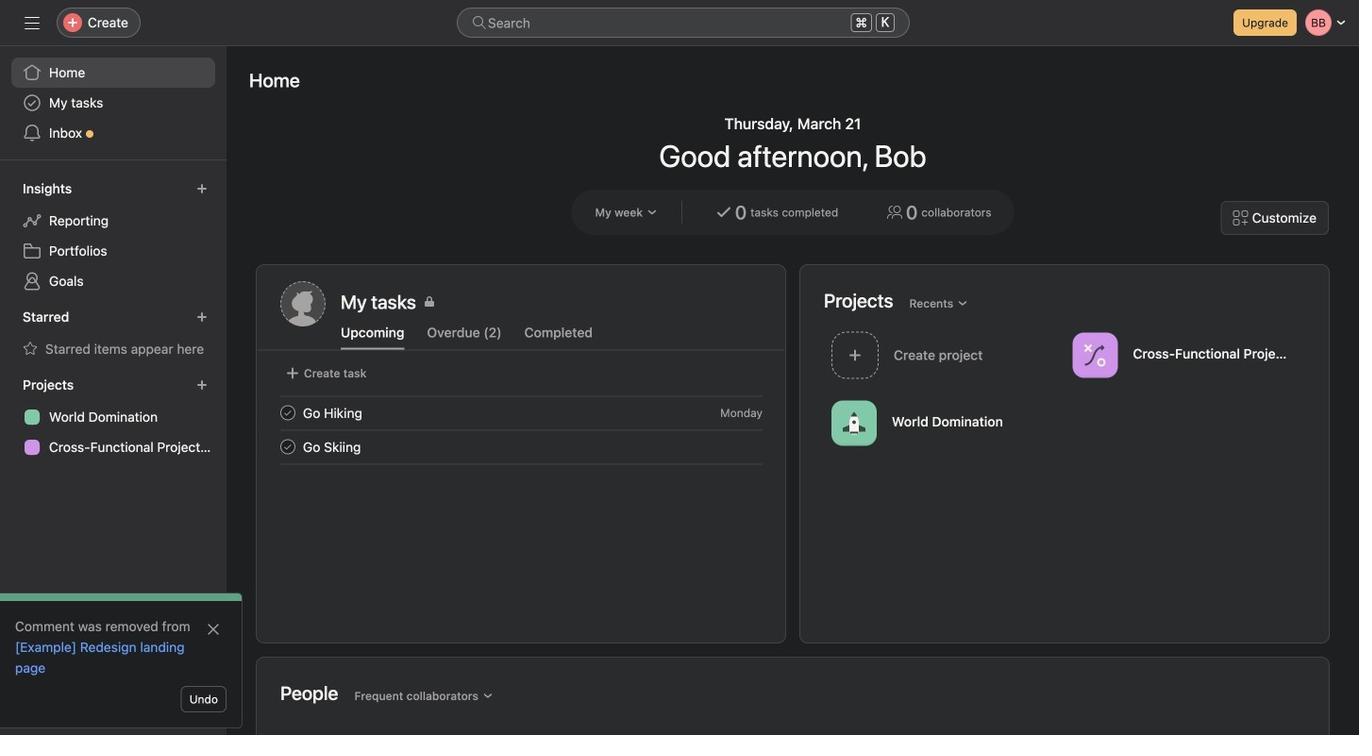 Task type: describe. For each thing, give the bounding box(es) containing it.
2 mark complete checkbox from the top
[[277, 436, 299, 458]]

starred element
[[0, 300, 227, 368]]

new insights image
[[196, 183, 208, 195]]

new project or portfolio image
[[196, 380, 208, 391]]

Search tasks, projects, and more text field
[[457, 8, 910, 38]]

2 list item from the top
[[258, 430, 786, 464]]

add items to starred image
[[196, 312, 208, 323]]

insights element
[[0, 172, 227, 300]]



Task type: vqa. For each thing, say whether or not it's contained in the screenshot.
list item
yes



Task type: locate. For each thing, give the bounding box(es) containing it.
global element
[[0, 46, 227, 160]]

0 vertical spatial mark complete image
[[277, 402, 299, 424]]

mark complete image for 1st mark complete option from the top of the page
[[277, 402, 299, 424]]

mark complete image
[[277, 402, 299, 424], [277, 436, 299, 458]]

None field
[[457, 8, 910, 38]]

Mark complete checkbox
[[277, 402, 299, 424], [277, 436, 299, 458]]

1 vertical spatial mark complete image
[[277, 436, 299, 458]]

0 vertical spatial mark complete checkbox
[[277, 402, 299, 424]]

1 mark complete checkbox from the top
[[277, 402, 299, 424]]

rocket image
[[843, 412, 866, 435]]

1 list item from the top
[[258, 396, 786, 430]]

list item
[[258, 396, 786, 430], [258, 430, 786, 464]]

mark complete image for 2nd mark complete option
[[277, 436, 299, 458]]

add profile photo image
[[280, 281, 326, 327]]

1 mark complete image from the top
[[277, 402, 299, 424]]

close image
[[206, 622, 221, 637]]

2 mark complete image from the top
[[277, 436, 299, 458]]

hide sidebar image
[[25, 15, 40, 30]]

projects element
[[0, 368, 227, 466]]

1 vertical spatial mark complete checkbox
[[277, 436, 299, 458]]

line_and_symbols image
[[1084, 344, 1107, 367]]



